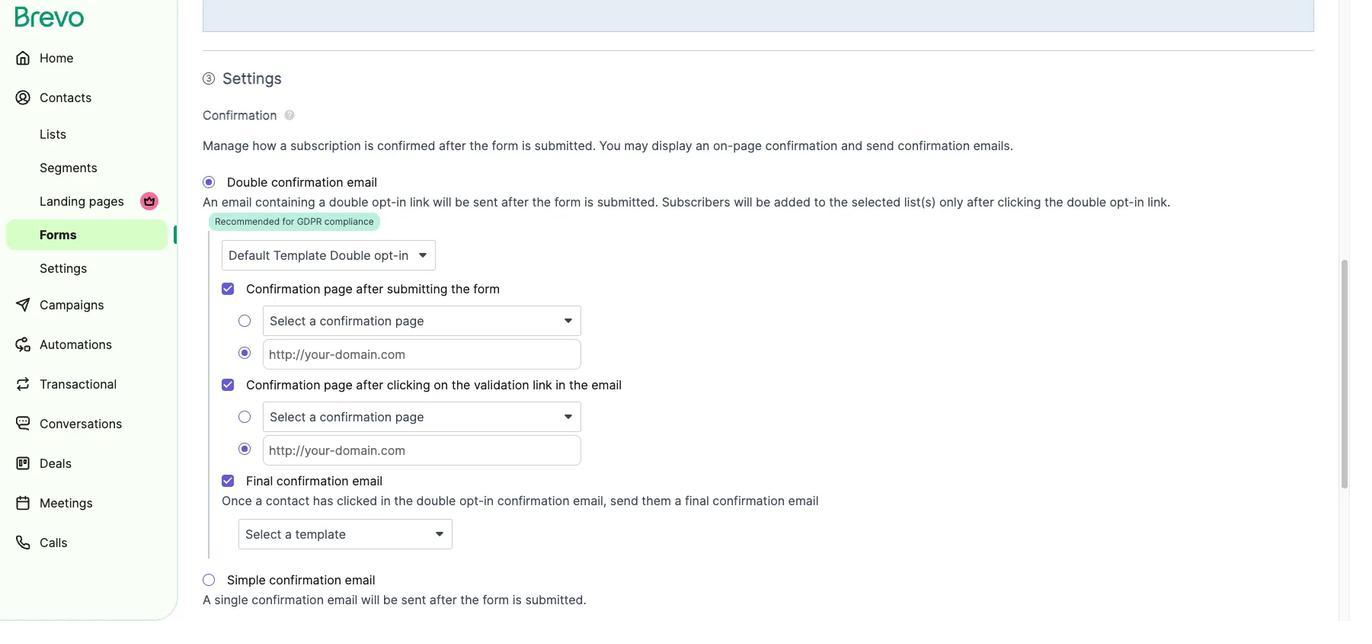 Task type: describe. For each thing, give the bounding box(es) containing it.
email inside an email containing a double opt-in link will be sent after the form is submitted. subscribers will be added to the selected list(s) only after clicking the double opt-in link. recommended for gdpr compliance
[[222, 194, 252, 210]]

double confirmation email
[[227, 175, 377, 190]]

0 vertical spatial send
[[866, 138, 894, 153]]

home link
[[6, 40, 168, 76]]

http://your-domain.com text field
[[263, 435, 581, 466]]

them
[[642, 493, 671, 508]]

confirmation right simple
[[269, 572, 341, 588]]

a left final
[[675, 493, 682, 508]]

1 horizontal spatial settings
[[223, 69, 282, 88]]

link for will
[[410, 194, 429, 210]]

on
[[434, 377, 448, 393]]

double
[[227, 175, 268, 190]]

manage
[[203, 138, 249, 153]]

a right how
[[280, 138, 287, 153]]

0 horizontal spatial will
[[361, 592, 380, 607]]

1 horizontal spatial opt-
[[459, 493, 484, 508]]

automations link
[[6, 326, 168, 363]]

an
[[696, 138, 710, 153]]

0 horizontal spatial clicking
[[387, 377, 430, 393]]

added
[[774, 194, 811, 210]]

page for confirmation page after clicking on the validation link in the email
[[324, 377, 353, 393]]

campaigns link
[[6, 287, 168, 323]]

1 vertical spatial sent
[[401, 592, 426, 607]]

0 horizontal spatial send
[[610, 493, 638, 508]]

and
[[841, 138, 863, 153]]

a inside an email containing a double opt-in link will be sent after the form is submitted. subscribers will be added to the selected list(s) only after clicking the double opt-in link. recommended for gdpr compliance
[[319, 194, 326, 210]]

forms link
[[6, 219, 168, 250]]

2 horizontal spatial opt-
[[1110, 194, 1134, 210]]

landing
[[40, 194, 86, 209]]

clicked
[[337, 493, 377, 508]]

conversations link
[[6, 405, 168, 442]]

lists link
[[6, 119, 168, 149]]

forms
[[40, 227, 77, 242]]

contacts link
[[6, 79, 168, 116]]

http://your-domain.com text field
[[263, 339, 581, 370]]

3
[[206, 73, 212, 84]]

meetings link
[[6, 485, 168, 521]]

a down 'final'
[[255, 493, 262, 508]]

subscription
[[290, 138, 361, 153]]

contact
[[266, 493, 310, 508]]

subscribers
[[662, 194, 731, 210]]

confirmation for confirmation page after clicking on the validation link in the email
[[246, 377, 320, 393]]

confirmation for confirmation page after submitting the form
[[246, 281, 320, 297]]

how
[[252, 138, 277, 153]]

link.
[[1148, 194, 1171, 210]]

confirmation up has on the left of page
[[277, 473, 349, 489]]

2 horizontal spatial double
[[1067, 194, 1106, 210]]

compliance
[[325, 216, 374, 227]]

calls link
[[6, 524, 168, 561]]

transactional
[[40, 376, 117, 392]]

confirmation left "and"
[[766, 138, 838, 153]]

meetings
[[40, 495, 93, 511]]

0 horizontal spatial opt-
[[372, 194, 396, 210]]

2 vertical spatial submitted.
[[525, 592, 587, 607]]

confirmation left 'email,'
[[497, 493, 570, 508]]

submitting
[[387, 281, 448, 297]]

simple confirmation email
[[227, 572, 375, 588]]

settings link
[[6, 253, 168, 283]]

segments
[[40, 160, 97, 175]]

transactional link
[[6, 366, 168, 402]]

0 vertical spatial page
[[733, 138, 762, 153]]



Task type: vqa. For each thing, say whether or not it's contained in the screenshot.
the leftmost form.
no



Task type: locate. For each thing, give the bounding box(es) containing it.
0 horizontal spatial link
[[410, 194, 429, 210]]

0 vertical spatial submitted.
[[535, 138, 596, 153]]

2 horizontal spatial will
[[734, 194, 753, 210]]

deals link
[[6, 445, 168, 482]]

double down http://your-domain.com text box
[[417, 493, 456, 508]]

confirmation page after clicking on the validation link in the email
[[246, 377, 622, 393]]

in
[[396, 194, 406, 210], [1134, 194, 1144, 210], [556, 377, 566, 393], [381, 493, 391, 508], [484, 493, 494, 508]]

page for confirmation page after submitting the form
[[324, 281, 353, 297]]

will right subscribers
[[734, 194, 753, 210]]

0 horizontal spatial settings
[[40, 261, 87, 276]]

sent
[[473, 194, 498, 210], [401, 592, 426, 607]]

confirmation up list(s)
[[898, 138, 970, 153]]

is inside an email containing a double opt-in link will be sent after the form is submitted. subscribers will be added to the selected list(s) only after clicking the double opt-in link. recommended for gdpr compliance
[[584, 194, 594, 210]]

opt- down http://your-domain.com text box
[[459, 493, 484, 508]]

after
[[439, 138, 466, 153], [501, 194, 529, 210], [967, 194, 994, 210], [356, 281, 383, 297], [356, 377, 383, 393], [430, 592, 457, 607]]

will
[[433, 194, 451, 210], [734, 194, 753, 210], [361, 592, 380, 607]]

landing pages
[[40, 194, 124, 209]]

1 vertical spatial confirmation
[[246, 281, 320, 297]]

opt- left link.
[[1110, 194, 1134, 210]]

page
[[733, 138, 762, 153], [324, 281, 353, 297], [324, 377, 353, 393]]

0 vertical spatial sent
[[473, 194, 498, 210]]

link
[[410, 194, 429, 210], [533, 377, 552, 393]]

confirmation for confirmation
[[203, 108, 277, 123]]

to
[[814, 194, 826, 210]]

email
[[347, 175, 377, 190], [222, 194, 252, 210], [592, 377, 622, 393], [352, 473, 383, 489], [788, 493, 819, 508], [345, 572, 375, 588], [327, 592, 358, 607]]

submitted.
[[535, 138, 596, 153], [597, 194, 659, 210], [525, 592, 587, 607]]

double left link.
[[1067, 194, 1106, 210]]

once a contact has clicked in the double opt-in confirmation email, send them a final confirmation email
[[222, 493, 819, 508]]

0 horizontal spatial be
[[383, 592, 398, 607]]

calls
[[40, 535, 68, 550]]

link right validation
[[533, 377, 552, 393]]

is
[[365, 138, 374, 153], [522, 138, 531, 153], [584, 194, 594, 210], [513, 592, 522, 607]]

campaigns
[[40, 297, 104, 312]]

clicking left "on"
[[387, 377, 430, 393]]

a single confirmation email will be sent after the form is submitted.
[[203, 592, 587, 607]]

display
[[652, 138, 692, 153]]

will down confirmed
[[433, 194, 451, 210]]

a up the gdpr
[[319, 194, 326, 210]]

pages
[[89, 194, 124, 209]]

an email containing a double opt-in link will be sent after the form is submitted. subscribers will be added to the selected list(s) only after clicking the double opt-in link. recommended for gdpr compliance
[[203, 194, 1171, 227]]

2 horizontal spatial be
[[756, 194, 771, 210]]

selected
[[852, 194, 901, 210]]

1 horizontal spatial will
[[433, 194, 451, 210]]

0 vertical spatial clicking
[[998, 194, 1041, 210]]

home
[[40, 50, 74, 66]]

confirmation right final
[[713, 493, 785, 508]]

gdpr
[[297, 216, 322, 227]]

2 vertical spatial confirmation
[[246, 377, 320, 393]]

settings down the forms
[[40, 261, 87, 276]]

emails.
[[974, 138, 1014, 153]]

list(s)
[[904, 194, 936, 210]]

a
[[280, 138, 287, 153], [319, 194, 326, 210], [255, 493, 262, 508], [675, 493, 682, 508]]

0 vertical spatial confirmation
[[203, 108, 277, 123]]

left___rvooi image
[[143, 195, 155, 207]]

settings right 3
[[223, 69, 282, 88]]

single
[[214, 592, 248, 607]]

deals
[[40, 456, 72, 471]]

a
[[203, 592, 211, 607]]

0 vertical spatial settings
[[223, 69, 282, 88]]

landing pages link
[[6, 186, 168, 216]]

email,
[[573, 493, 607, 508]]

1 horizontal spatial sent
[[473, 194, 498, 210]]

send left them
[[610, 493, 638, 508]]

1 vertical spatial send
[[610, 493, 638, 508]]

0 vertical spatial link
[[410, 194, 429, 210]]

on-
[[713, 138, 733, 153]]

opt-
[[372, 194, 396, 210], [1110, 194, 1134, 210], [459, 493, 484, 508]]

double up compliance
[[329, 194, 369, 210]]

settings
[[223, 69, 282, 88], [40, 261, 87, 276]]

clicking down emails.
[[998, 194, 1041, 210]]

1 horizontal spatial clicking
[[998, 194, 1041, 210]]

1 horizontal spatial double
[[417, 493, 456, 508]]

1 vertical spatial settings
[[40, 261, 87, 276]]

only
[[940, 194, 964, 210]]

submitted. inside an email containing a double opt-in link will be sent after the form is submitted. subscribers will be added to the selected list(s) only after clicking the double opt-in link. recommended for gdpr compliance
[[597, 194, 659, 210]]

simple
[[227, 572, 266, 588]]

0 horizontal spatial sent
[[401, 592, 426, 607]]

contacts
[[40, 90, 92, 105]]

final
[[685, 493, 709, 508]]

will down simple confirmation email
[[361, 592, 380, 607]]

sent inside an email containing a double opt-in link will be sent after the form is submitted. subscribers will be added to the selected list(s) only after clicking the double opt-in link. recommended for gdpr compliance
[[473, 194, 498, 210]]

opt- up compliance
[[372, 194, 396, 210]]

form
[[492, 138, 519, 153], [555, 194, 581, 210], [473, 281, 500, 297], [483, 592, 509, 607]]

settings inside settings link
[[40, 261, 87, 276]]

confirmed
[[377, 138, 436, 153]]

double
[[329, 194, 369, 210], [1067, 194, 1106, 210], [417, 493, 456, 508]]

0 horizontal spatial double
[[329, 194, 369, 210]]

segments link
[[6, 152, 168, 183]]

confirmation page after submitting the form
[[246, 281, 500, 297]]

link inside an email containing a double opt-in link will be sent after the form is submitted. subscribers will be added to the selected list(s) only after clicking the double opt-in link. recommended for gdpr compliance
[[410, 194, 429, 210]]

validation
[[474, 377, 529, 393]]

2 vertical spatial page
[[324, 377, 353, 393]]

1 horizontal spatial link
[[533, 377, 552, 393]]

1 vertical spatial clicking
[[387, 377, 430, 393]]

containing
[[255, 194, 315, 210]]

the
[[470, 138, 489, 153], [532, 194, 551, 210], [829, 194, 848, 210], [1045, 194, 1064, 210], [451, 281, 470, 297], [452, 377, 470, 393], [569, 377, 588, 393], [394, 493, 413, 508], [460, 592, 479, 607]]

you
[[599, 138, 621, 153]]

be
[[455, 194, 470, 210], [756, 194, 771, 210], [383, 592, 398, 607]]

confirmation
[[203, 108, 277, 123], [246, 281, 320, 297], [246, 377, 320, 393]]

1 horizontal spatial be
[[455, 194, 470, 210]]

an
[[203, 194, 218, 210]]

automations
[[40, 337, 112, 352]]

1 vertical spatial link
[[533, 377, 552, 393]]

1 vertical spatial page
[[324, 281, 353, 297]]

may
[[624, 138, 648, 153]]

1 vertical spatial submitted.
[[597, 194, 659, 210]]

link for in
[[533, 377, 552, 393]]

confirmation down simple confirmation email
[[252, 592, 324, 607]]

lists
[[40, 126, 66, 142]]

1 horizontal spatial send
[[866, 138, 894, 153]]

form inside an email containing a double opt-in link will be sent after the form is submitted. subscribers will be added to the selected list(s) only after clicking the double opt-in link. recommended for gdpr compliance
[[555, 194, 581, 210]]

confirmation up containing
[[271, 175, 343, 190]]

clicking inside an email containing a double opt-in link will be sent after the form is submitted. subscribers will be added to the selected list(s) only after clicking the double opt-in link. recommended for gdpr compliance
[[998, 194, 1041, 210]]

final
[[246, 473, 273, 489]]

send
[[866, 138, 894, 153], [610, 493, 638, 508]]

final confirmation email
[[246, 473, 383, 489]]

has
[[313, 493, 333, 508]]

conversations
[[40, 416, 122, 431]]

for
[[282, 216, 294, 227]]

link down confirmed
[[410, 194, 429, 210]]

manage how a subscription is confirmed after the form is submitted. you may display an on-page confirmation and send confirmation emails.
[[203, 138, 1014, 153]]

once
[[222, 493, 252, 508]]

confirmation
[[766, 138, 838, 153], [898, 138, 970, 153], [271, 175, 343, 190], [277, 473, 349, 489], [497, 493, 570, 508], [713, 493, 785, 508], [269, 572, 341, 588], [252, 592, 324, 607]]

send right "and"
[[866, 138, 894, 153]]

recommended
[[215, 216, 280, 227]]

clicking
[[998, 194, 1041, 210], [387, 377, 430, 393]]



